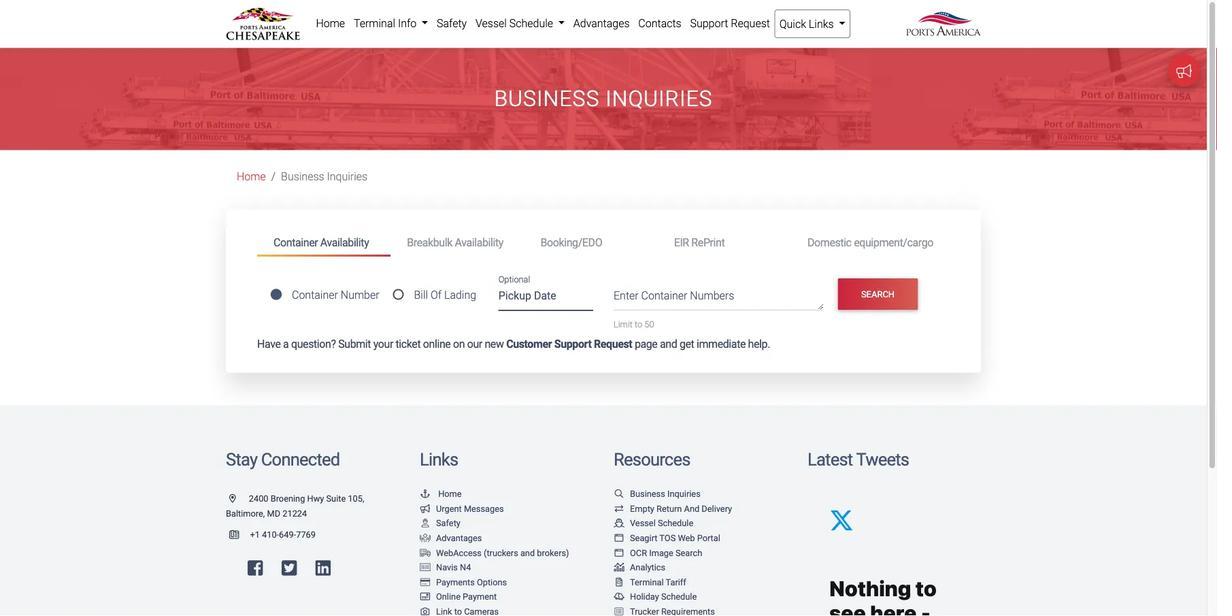 Task type: describe. For each thing, give the bounding box(es) containing it.
analytics link
[[614, 562, 666, 572]]

1 horizontal spatial business
[[495, 86, 600, 111]]

webaccess (truckers and brokers)
[[436, 548, 569, 558]]

portal
[[698, 533, 721, 543]]

schedule for rightmost vessel schedule link
[[658, 518, 694, 528]]

quick links
[[780, 17, 837, 30]]

home for home link related to contacts link on the top right of page
[[316, 17, 345, 30]]

0 vertical spatial business inquiries
[[495, 86, 713, 111]]

browser image
[[614, 533, 625, 542]]

search button
[[838, 279, 919, 310]]

2 vertical spatial home
[[439, 489, 462, 499]]

reprint
[[692, 236, 725, 249]]

equipment/cargo
[[854, 236, 934, 249]]

empty return and delivery link
[[614, 503, 733, 514]]

schedule for holiday schedule link
[[662, 592, 697, 602]]

baltimore,
[[226, 508, 265, 518]]

bullhorn image
[[420, 504, 431, 513]]

1 horizontal spatial advantages link
[[569, 10, 634, 37]]

on
[[453, 338, 465, 351]]

empty
[[630, 503, 655, 514]]

list alt image
[[614, 607, 625, 616]]

delivery
[[702, 503, 733, 514]]

webaccess
[[436, 548, 482, 558]]

have a question? submit your ticket online on our new customer support request page and get immediate help.
[[257, 338, 771, 351]]

ocr image search link
[[614, 548, 703, 558]]

breakbulk
[[407, 236, 453, 249]]

1 vertical spatial inquiries
[[327, 170, 368, 183]]

2400 broening hwy suite 105, baltimore, md 21224
[[226, 493, 365, 518]]

md
[[267, 508, 281, 518]]

limit
[[614, 319, 633, 329]]

1 horizontal spatial request
[[731, 17, 771, 30]]

0 vertical spatial schedule
[[510, 17, 553, 30]]

container number
[[292, 288, 380, 301]]

terminal
[[630, 577, 664, 587]]

container for container number
[[292, 288, 338, 301]]

1 horizontal spatial vessel schedule
[[630, 518, 694, 528]]

container up '50'
[[642, 289, 688, 302]]

immediate
[[697, 338, 746, 351]]

linkedin image
[[316, 559, 331, 576]]

a
[[283, 338, 289, 351]]

submit
[[338, 338, 371, 351]]

domestic
[[808, 236, 852, 249]]

suite
[[326, 493, 346, 504]]

0 vertical spatial links
[[809, 17, 834, 30]]

tariff
[[666, 577, 687, 587]]

empty return and delivery
[[630, 503, 733, 514]]

return
[[657, 503, 682, 514]]

+1 410-649-7769 link
[[226, 530, 316, 540]]

analytics
[[630, 562, 666, 572]]

safety inside safety link
[[437, 17, 467, 30]]

urgent messages link
[[420, 503, 504, 514]]

online
[[423, 338, 451, 351]]

hwy
[[307, 493, 324, 504]]

online
[[436, 592, 461, 602]]

ship image
[[614, 519, 625, 527]]

browser image
[[614, 548, 625, 557]]

Enter Container Numbers text field
[[614, 287, 824, 310]]

customer
[[507, 338, 552, 351]]

0 vertical spatial and
[[660, 338, 678, 351]]

navis n4 link
[[420, 562, 471, 572]]

enter container numbers
[[614, 289, 735, 302]]

holiday schedule link
[[614, 592, 697, 602]]

user hard hat image
[[420, 519, 431, 527]]

booking/edo link
[[524, 230, 658, 255]]

safety link for home link associated with navis n4 link
[[420, 518, 461, 528]]

map marker alt image
[[229, 494, 247, 503]]

7769
[[296, 530, 316, 540]]

container for container availability
[[274, 236, 318, 249]]

bells image
[[614, 592, 625, 601]]

649-
[[279, 530, 296, 540]]

contacts
[[639, 17, 682, 30]]

0 vertical spatial advantages
[[574, 17, 630, 30]]

truck container image
[[420, 548, 431, 557]]

+1 410-649-7769
[[250, 530, 316, 540]]

1 vertical spatial support
[[555, 338, 592, 351]]

1 vertical spatial business
[[281, 170, 324, 183]]

twitter square image
[[282, 559, 297, 576]]

ocr
[[630, 548, 647, 558]]

navis n4
[[436, 562, 471, 572]]

1 horizontal spatial vessel schedule link
[[614, 518, 694, 528]]

question?
[[291, 338, 336, 351]]

ticket
[[396, 338, 421, 351]]

anchor image
[[420, 489, 431, 498]]

seagirt tos web portal link
[[614, 533, 721, 543]]

number
[[341, 288, 380, 301]]

payments options
[[436, 577, 507, 587]]

bill of lading
[[414, 288, 477, 301]]

ocr image search
[[630, 548, 703, 558]]

lading
[[445, 288, 477, 301]]

21224
[[283, 508, 307, 518]]

contacts link
[[634, 10, 686, 37]]

quick links link
[[775, 10, 851, 38]]

domestic equipment/cargo
[[808, 236, 934, 249]]

eir reprint
[[674, 236, 725, 249]]

urgent
[[436, 503, 462, 514]]

of
[[431, 288, 442, 301]]

search inside button
[[862, 289, 895, 299]]

your
[[374, 338, 393, 351]]

0 horizontal spatial advantages link
[[420, 533, 482, 543]]

help.
[[749, 338, 771, 351]]

payments options link
[[420, 577, 507, 587]]

2 vertical spatial business
[[630, 489, 666, 499]]



Task type: locate. For each thing, give the bounding box(es) containing it.
availability up container number
[[321, 236, 369, 249]]

safety
[[437, 17, 467, 30], [436, 518, 461, 528]]

bill
[[414, 288, 428, 301]]

holiday schedule
[[630, 592, 697, 602]]

credit card front image
[[420, 592, 431, 601]]

1 availability from the left
[[321, 236, 369, 249]]

container up container number
[[274, 236, 318, 249]]

connected
[[261, 449, 340, 470]]

payment
[[463, 592, 497, 602]]

0 horizontal spatial home
[[237, 170, 266, 183]]

camera image
[[420, 607, 431, 616]]

1 vertical spatial home
[[237, 170, 266, 183]]

to
[[635, 319, 643, 329]]

phone office image
[[229, 530, 250, 539]]

urgent messages
[[436, 503, 504, 514]]

1 vertical spatial and
[[521, 548, 535, 558]]

50
[[645, 319, 655, 329]]

business
[[495, 86, 600, 111], [281, 170, 324, 183], [630, 489, 666, 499]]

domestic equipment/cargo link
[[792, 230, 950, 255]]

navis
[[436, 562, 458, 572]]

support request link
[[686, 10, 775, 37]]

2 horizontal spatial home
[[439, 489, 462, 499]]

2 horizontal spatial business
[[630, 489, 666, 499]]

breakbulk availability link
[[391, 230, 524, 255]]

Optional text field
[[499, 284, 594, 311]]

new
[[485, 338, 504, 351]]

1 horizontal spatial availability
[[455, 236, 504, 249]]

advantages up webaccess
[[436, 533, 482, 543]]

1 vertical spatial search
[[676, 548, 703, 558]]

0 vertical spatial advantages link
[[569, 10, 634, 37]]

0 horizontal spatial vessel schedule link
[[471, 10, 569, 37]]

tos
[[660, 533, 676, 543]]

file invoice image
[[614, 578, 625, 586]]

seagirt tos web portal
[[630, 533, 721, 543]]

support inside support request link
[[691, 17, 729, 30]]

container availability link
[[257, 230, 391, 257]]

latest
[[808, 449, 853, 470]]

availability right breakbulk
[[455, 236, 504, 249]]

2 vertical spatial schedule
[[662, 592, 697, 602]]

0 vertical spatial safety
[[437, 17, 467, 30]]

resources
[[614, 449, 691, 470]]

analytics image
[[614, 563, 625, 572]]

business inquiries
[[495, 86, 713, 111], [281, 170, 368, 183], [630, 489, 701, 499]]

0 vertical spatial home link
[[312, 10, 350, 37]]

numbers
[[690, 289, 735, 302]]

2 availability from the left
[[455, 236, 504, 249]]

1 horizontal spatial and
[[660, 338, 678, 351]]

latest tweets
[[808, 449, 910, 470]]

and left brokers)
[[521, 548, 535, 558]]

vessel
[[476, 17, 507, 30], [630, 518, 656, 528]]

1 vertical spatial business inquiries
[[281, 170, 368, 183]]

stay
[[226, 449, 257, 470]]

home link
[[312, 10, 350, 37], [237, 170, 266, 183], [420, 489, 462, 499]]

0 vertical spatial inquiries
[[606, 86, 713, 111]]

search down "web"
[[676, 548, 703, 558]]

1 horizontal spatial advantages
[[574, 17, 630, 30]]

terminal tariff
[[630, 577, 687, 587]]

and left the get
[[660, 338, 678, 351]]

credit card image
[[420, 578, 431, 586]]

container storage image
[[420, 563, 431, 572]]

advantages link
[[569, 10, 634, 37], [420, 533, 482, 543]]

container availability
[[274, 236, 369, 249]]

home for the leftmost home link
[[237, 170, 266, 183]]

customer support request link
[[507, 338, 633, 351]]

terminal tariff link
[[614, 577, 687, 587]]

availability inside container availability link
[[321, 236, 369, 249]]

0 vertical spatial vessel schedule link
[[471, 10, 569, 37]]

facebook square image
[[248, 559, 263, 576]]

tweets
[[857, 449, 910, 470]]

0 horizontal spatial request
[[594, 338, 633, 351]]

availability for breakbulk availability
[[455, 236, 504, 249]]

0 horizontal spatial vessel
[[476, 17, 507, 30]]

broening
[[271, 493, 305, 504]]

search
[[862, 289, 895, 299], [676, 548, 703, 558]]

410-
[[262, 530, 279, 540]]

seagirt
[[630, 533, 658, 543]]

1 vertical spatial advantages link
[[420, 533, 482, 543]]

exchange image
[[614, 504, 625, 513]]

image
[[650, 548, 674, 558]]

1 horizontal spatial support
[[691, 17, 729, 30]]

request left quick
[[731, 17, 771, 30]]

support
[[691, 17, 729, 30], [555, 338, 592, 351]]

0 horizontal spatial links
[[420, 449, 458, 470]]

page
[[635, 338, 658, 351]]

have
[[257, 338, 281, 351]]

booking/edo
[[541, 236, 603, 249]]

2 horizontal spatial home link
[[420, 489, 462, 499]]

advantages link up webaccess
[[420, 533, 482, 543]]

optional
[[499, 274, 531, 284]]

0 horizontal spatial support
[[555, 338, 592, 351]]

hand receiving image
[[420, 533, 431, 542]]

0 vertical spatial home
[[316, 17, 345, 30]]

1 vertical spatial vessel schedule
[[630, 518, 694, 528]]

links right quick
[[809, 17, 834, 30]]

2 vertical spatial business inquiries
[[630, 489, 701, 499]]

0 horizontal spatial availability
[[321, 236, 369, 249]]

1 horizontal spatial links
[[809, 17, 834, 30]]

enter
[[614, 289, 639, 302]]

stay connected
[[226, 449, 340, 470]]

availability inside breakbulk availability link
[[455, 236, 504, 249]]

home link for navis n4 link
[[420, 489, 462, 499]]

eir
[[674, 236, 689, 249]]

0 horizontal spatial and
[[521, 548, 535, 558]]

1 vertical spatial advantages
[[436, 533, 482, 543]]

1 horizontal spatial home link
[[312, 10, 350, 37]]

links
[[809, 17, 834, 30], [420, 449, 458, 470]]

2 vertical spatial home link
[[420, 489, 462, 499]]

container left number
[[292, 288, 338, 301]]

advantages
[[574, 17, 630, 30], [436, 533, 482, 543]]

support request
[[691, 17, 771, 30]]

home link for contacts link on the top right of page
[[312, 10, 350, 37]]

container inside container availability link
[[274, 236, 318, 249]]

breakbulk availability
[[407, 236, 504, 249]]

1 vertical spatial links
[[420, 449, 458, 470]]

request down limit at the bottom of page
[[594, 338, 633, 351]]

online payment link
[[420, 592, 497, 602]]

0 vertical spatial vessel
[[476, 17, 507, 30]]

0 vertical spatial support
[[691, 17, 729, 30]]

0 horizontal spatial home link
[[237, 170, 266, 183]]

web
[[678, 533, 695, 543]]

0 horizontal spatial business
[[281, 170, 324, 183]]

safety link for home link related to contacts link on the top right of page
[[433, 10, 471, 37]]

1 vertical spatial request
[[594, 338, 633, 351]]

links up anchor image
[[420, 449, 458, 470]]

0 vertical spatial request
[[731, 17, 771, 30]]

vessel schedule link
[[471, 10, 569, 37], [614, 518, 694, 528]]

webaccess (truckers and brokers) link
[[420, 548, 569, 558]]

support right customer
[[555, 338, 592, 351]]

0 horizontal spatial vessel schedule
[[476, 17, 556, 30]]

home
[[316, 17, 345, 30], [237, 170, 266, 183], [439, 489, 462, 499]]

1 horizontal spatial home
[[316, 17, 345, 30]]

1 vertical spatial home link
[[237, 170, 266, 183]]

online payment
[[436, 592, 497, 602]]

payments
[[436, 577, 475, 587]]

advantages link left contacts
[[569, 10, 634, 37]]

0 vertical spatial safety link
[[433, 10, 471, 37]]

105,
[[348, 493, 365, 504]]

limit to 50
[[614, 319, 655, 329]]

messages
[[464, 503, 504, 514]]

1 vertical spatial safety link
[[420, 518, 461, 528]]

business inquiries link
[[614, 489, 701, 499]]

2 vertical spatial inquiries
[[668, 489, 701, 499]]

and
[[685, 503, 700, 514]]

1 horizontal spatial search
[[862, 289, 895, 299]]

0 vertical spatial search
[[862, 289, 895, 299]]

1 horizontal spatial vessel
[[630, 518, 656, 528]]

eir reprint link
[[658, 230, 792, 255]]

0 vertical spatial business
[[495, 86, 600, 111]]

1 vertical spatial vessel schedule link
[[614, 518, 694, 528]]

schedule
[[510, 17, 553, 30], [658, 518, 694, 528], [662, 592, 697, 602]]

(truckers
[[484, 548, 519, 558]]

2400
[[249, 493, 269, 504]]

quick
[[780, 17, 807, 30]]

0 vertical spatial vessel schedule
[[476, 17, 556, 30]]

1 vertical spatial vessel
[[630, 518, 656, 528]]

0 horizontal spatial advantages
[[436, 533, 482, 543]]

our
[[467, 338, 483, 351]]

1 vertical spatial safety
[[436, 518, 461, 528]]

1 vertical spatial schedule
[[658, 518, 694, 528]]

0 horizontal spatial search
[[676, 548, 703, 558]]

search down domestic equipment/cargo link
[[862, 289, 895, 299]]

advantages left contacts
[[574, 17, 630, 30]]

support right contacts
[[691, 17, 729, 30]]

availability for container availability
[[321, 236, 369, 249]]

search image
[[614, 489, 625, 498]]

vessel schedule
[[476, 17, 556, 30], [630, 518, 694, 528]]



Task type: vqa. For each thing, say whether or not it's contained in the screenshot.
Position
no



